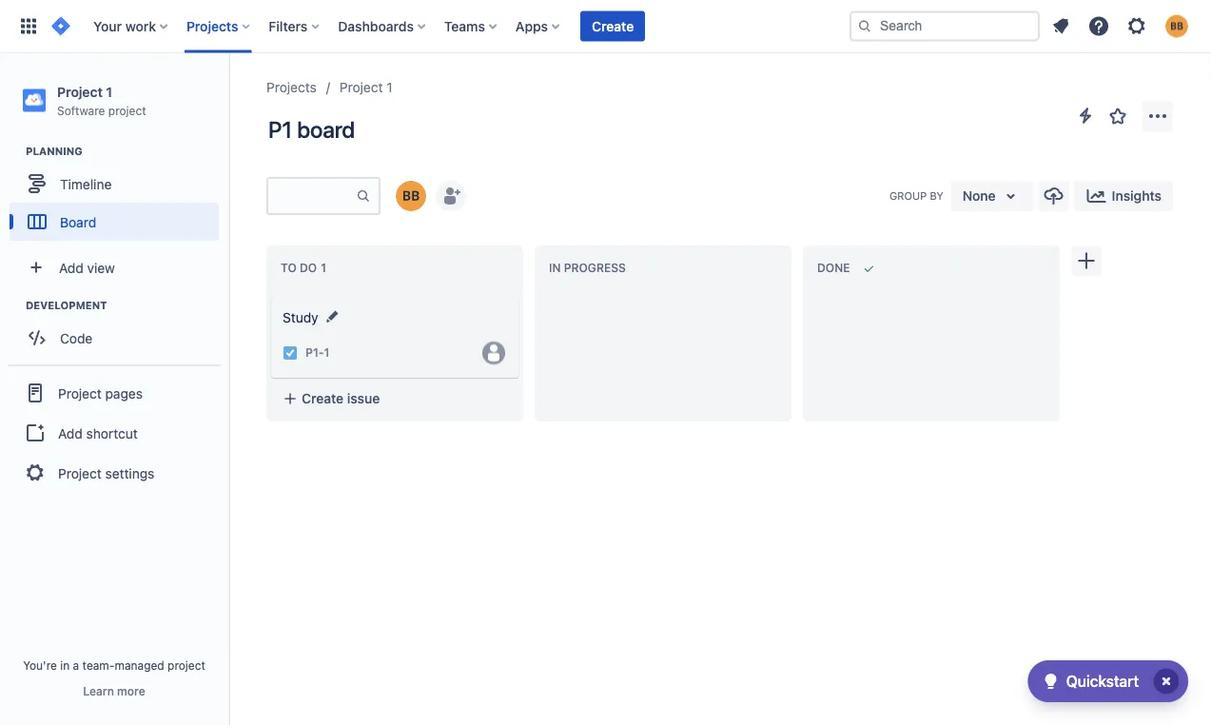 Task type: describe. For each thing, give the bounding box(es) containing it.
your profile and settings image
[[1166, 15, 1189, 38]]

create issue button
[[271, 381, 519, 416]]

add for add shortcut
[[58, 425, 83, 441]]

p1
[[268, 116, 292, 143]]

quickstart button
[[1029, 661, 1189, 702]]

you're
[[23, 659, 57, 672]]

project for project settings
[[58, 465, 102, 481]]

import image
[[1043, 185, 1066, 207]]

create column image
[[1075, 249, 1098, 272]]

projects link
[[266, 76, 317, 99]]

insights button
[[1074, 181, 1173, 211]]

star p1 board image
[[1107, 105, 1130, 128]]

1 for p1-1
[[324, 346, 330, 359]]

by
[[930, 190, 944, 202]]

p1-
[[306, 346, 324, 359]]

in progress
[[549, 261, 626, 275]]

create for create
[[592, 18, 634, 34]]

group by
[[890, 190, 944, 202]]

managed
[[115, 659, 164, 672]]

timeline
[[60, 176, 112, 192]]

more image
[[1147, 105, 1170, 128]]

in
[[60, 659, 70, 672]]

p1-1
[[306, 346, 330, 359]]

development
[[26, 300, 107, 312]]

settings image
[[1126, 15, 1149, 38]]

timeline link
[[10, 165, 219, 203]]

unassigned image
[[483, 341, 505, 364]]

project inside project 1 software project
[[108, 104, 146, 117]]

insights
[[1112, 188, 1162, 204]]

apps button
[[510, 11, 567, 41]]

settings
[[105, 465, 154, 481]]

help image
[[1088, 15, 1111, 38]]

1 vertical spatial project
[[168, 659, 205, 672]]

none button
[[951, 181, 1034, 211]]

development image
[[3, 294, 26, 317]]

work
[[125, 18, 156, 34]]

apps
[[516, 18, 548, 34]]

check image
[[1040, 670, 1063, 693]]

task image
[[283, 345, 298, 361]]

filters button
[[263, 11, 327, 41]]

add for add view
[[59, 260, 84, 275]]

to do element
[[281, 261, 330, 275]]

learn more button
[[83, 683, 145, 699]]

quickstart
[[1067, 672, 1139, 690]]

project pages
[[58, 385, 143, 401]]

dashboards button
[[332, 11, 433, 41]]

learn
[[83, 684, 114, 698]]

Search this board text field
[[268, 179, 356, 213]]

planning group
[[10, 144, 227, 247]]

none
[[963, 188, 996, 204]]

search image
[[858, 19, 873, 34]]

your work
[[93, 18, 156, 34]]

group containing project pages
[[8, 365, 221, 500]]

your
[[93, 18, 122, 34]]

projects for projects link
[[266, 79, 317, 95]]

project 1 software project
[[57, 84, 146, 117]]

add view
[[59, 260, 115, 275]]

issue
[[347, 390, 380, 406]]

more
[[117, 684, 145, 698]]

do
[[300, 261, 317, 275]]



Task type: vqa. For each thing, say whether or not it's contained in the screenshot.
topmost "Create"
yes



Task type: locate. For each thing, give the bounding box(es) containing it.
to do
[[281, 261, 317, 275]]

code
[[60, 330, 93, 346]]

project 1 link
[[340, 76, 393, 99]]

group
[[890, 190, 927, 202]]

project settings link
[[8, 452, 221, 494]]

view
[[87, 260, 115, 275]]

1 horizontal spatial 1
[[324, 346, 330, 359]]

create inside primary element
[[592, 18, 634, 34]]

0 vertical spatial create
[[592, 18, 634, 34]]

you're in a team-managed project
[[23, 659, 205, 672]]

automations menu button icon image
[[1075, 104, 1097, 127]]

add view button
[[11, 249, 217, 287]]

project for project 1 software project
[[57, 84, 103, 99]]

teams button
[[439, 11, 504, 41]]

in
[[549, 261, 561, 275]]

project up software
[[57, 84, 103, 99]]

create issue image
[[260, 284, 283, 306]]

projects for projects "dropdown button"
[[187, 18, 238, 34]]

add
[[59, 260, 84, 275], [58, 425, 83, 441]]

Search field
[[850, 11, 1040, 41]]

1 inside project 1 software project
[[106, 84, 112, 99]]

create
[[592, 18, 634, 34], [302, 390, 344, 406]]

create for create issue
[[302, 390, 344, 406]]

planning
[[26, 145, 83, 158]]

1 horizontal spatial projects
[[266, 79, 317, 95]]

create button
[[581, 11, 645, 41]]

board
[[297, 116, 355, 143]]

0 vertical spatial add
[[59, 260, 84, 275]]

dashboards
[[338, 18, 414, 34]]

project up add shortcut
[[58, 385, 102, 401]]

1 right the task image
[[324, 346, 330, 359]]

banner
[[0, 0, 1212, 53]]

add shortcut
[[58, 425, 138, 441]]

1
[[387, 79, 393, 95], [106, 84, 112, 99], [324, 346, 330, 359]]

projects up p1
[[266, 79, 317, 95]]

add inside 'add shortcut' button
[[58, 425, 83, 441]]

0 horizontal spatial projects
[[187, 18, 238, 34]]

jira software image
[[49, 15, 72, 38], [49, 15, 72, 38]]

add left view
[[59, 260, 84, 275]]

study
[[283, 310, 318, 325]]

insights image
[[1086, 185, 1108, 207]]

create left issue
[[302, 390, 344, 406]]

add left shortcut
[[58, 425, 83, 441]]

1 horizontal spatial create
[[592, 18, 634, 34]]

project
[[108, 104, 146, 117], [168, 659, 205, 672]]

projects
[[187, 18, 238, 34], [266, 79, 317, 95]]

filters
[[269, 18, 308, 34]]

projects up 'sidebar navigation' image
[[187, 18, 238, 34]]

shortcut
[[86, 425, 138, 441]]

pages
[[105, 385, 143, 401]]

project right software
[[108, 104, 146, 117]]

1 vertical spatial projects
[[266, 79, 317, 95]]

project up board
[[340, 79, 383, 95]]

sidebar navigation image
[[207, 76, 249, 114]]

0 vertical spatial project
[[108, 104, 146, 117]]

add shortcut button
[[8, 414, 221, 452]]

group
[[8, 365, 221, 500]]

add inside add view popup button
[[59, 260, 84, 275]]

2 horizontal spatial 1
[[387, 79, 393, 95]]

create right apps popup button
[[592, 18, 634, 34]]

project right managed
[[168, 659, 205, 672]]

0 horizontal spatial create
[[302, 390, 344, 406]]

1 vertical spatial add
[[58, 425, 83, 441]]

software
[[57, 104, 105, 117]]

primary element
[[11, 0, 850, 53]]

to
[[281, 261, 297, 275]]

board link
[[10, 203, 219, 241]]

project settings
[[58, 465, 154, 481]]

edit summary image
[[321, 304, 343, 327]]

0 vertical spatial projects
[[187, 18, 238, 34]]

1 down 'dashboards' "popup button"
[[387, 79, 393, 95]]

project 1
[[340, 79, 393, 95]]

0 horizontal spatial project
[[108, 104, 146, 117]]

project inside project 1 software project
[[57, 84, 103, 99]]

project for project pages
[[58, 385, 102, 401]]

add people image
[[440, 185, 463, 207]]

board
[[60, 214, 96, 230]]

banner containing your work
[[0, 0, 1212, 53]]

progress
[[564, 261, 626, 275]]

bob builder image
[[396, 181, 426, 211]]

appswitcher icon image
[[17, 15, 40, 38]]

0 horizontal spatial 1
[[106, 84, 112, 99]]

1 for project 1
[[387, 79, 393, 95]]

1 for project 1 software project
[[106, 84, 112, 99]]

team-
[[82, 659, 115, 672]]

create issue
[[302, 390, 380, 406]]

development group
[[10, 298, 227, 363]]

dismiss quickstart image
[[1152, 666, 1182, 697]]

planning image
[[3, 140, 26, 163]]

projects button
[[181, 11, 257, 41]]

your work button
[[88, 11, 175, 41]]

code link
[[10, 319, 219, 357]]

1 vertical spatial create
[[302, 390, 344, 406]]

project down add shortcut
[[58, 465, 102, 481]]

projects inside "dropdown button"
[[187, 18, 238, 34]]

learn more
[[83, 684, 145, 698]]

p1 board
[[268, 116, 355, 143]]

project pages link
[[8, 372, 221, 414]]

notifications image
[[1050, 15, 1073, 38]]

done
[[818, 261, 850, 275]]

p1-1 link
[[306, 345, 330, 361]]

project for project 1
[[340, 79, 383, 95]]

teams
[[444, 18, 485, 34]]

a
[[73, 659, 79, 672]]

1 down the your
[[106, 84, 112, 99]]

project
[[340, 79, 383, 95], [57, 84, 103, 99], [58, 385, 102, 401], [58, 465, 102, 481]]

1 horizontal spatial project
[[168, 659, 205, 672]]



